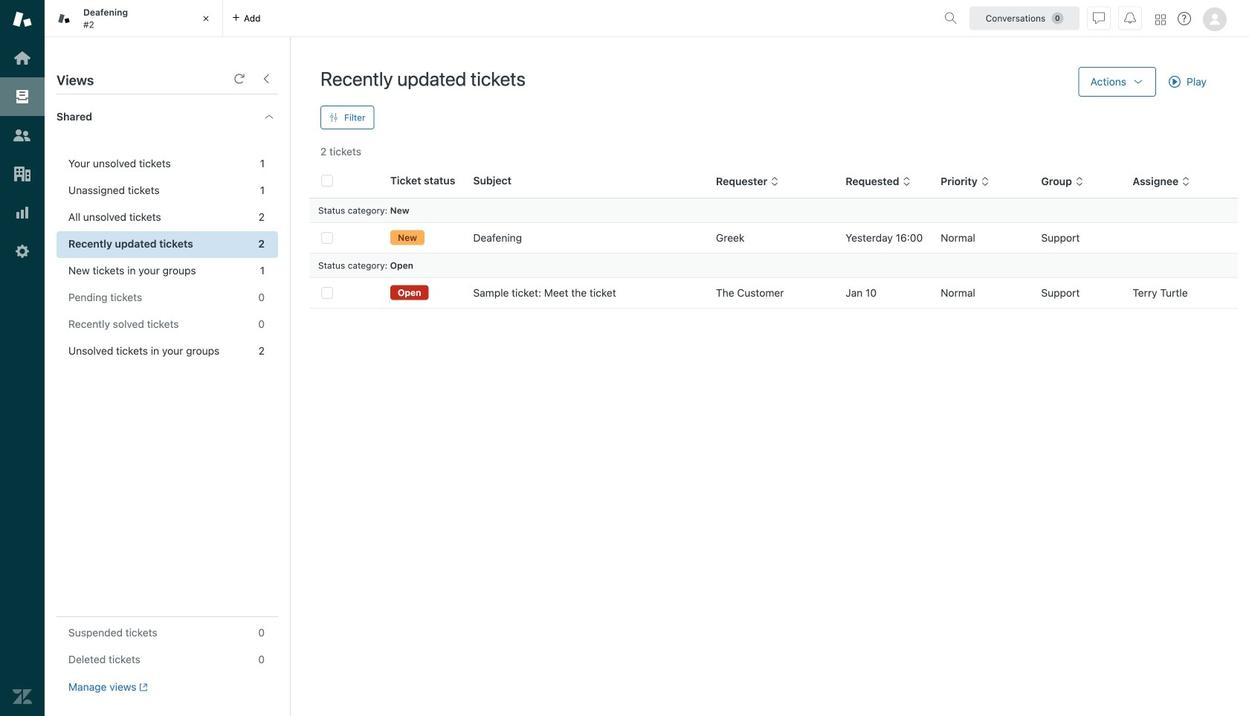 Task type: locate. For each thing, give the bounding box(es) containing it.
customers image
[[13, 126, 32, 145]]

zendesk products image
[[1156, 15, 1167, 25]]

row
[[309, 223, 1239, 253], [309, 278, 1239, 308]]

hide panel views image
[[260, 73, 272, 85]]

heading
[[45, 94, 290, 139]]

tab
[[45, 0, 223, 37]]

0 vertical spatial row
[[309, 223, 1239, 253]]

1 vertical spatial row
[[309, 278, 1239, 308]]

views image
[[13, 87, 32, 106]]

get started image
[[13, 48, 32, 68]]

notifications image
[[1125, 12, 1137, 24]]

button displays agent's chat status as invisible. image
[[1094, 12, 1106, 24]]



Task type: describe. For each thing, give the bounding box(es) containing it.
zendesk support image
[[13, 10, 32, 29]]

reporting image
[[13, 203, 32, 222]]

opens in a new tab image
[[137, 683, 148, 692]]

get help image
[[1178, 12, 1192, 25]]

refresh views pane image
[[234, 73, 246, 85]]

close image
[[199, 11, 214, 26]]

tabs tab list
[[45, 0, 939, 37]]

organizations image
[[13, 164, 32, 184]]

admin image
[[13, 242, 32, 261]]

main element
[[0, 0, 45, 716]]

zendesk image
[[13, 687, 32, 707]]

2 row from the top
[[309, 278, 1239, 308]]

1 row from the top
[[309, 223, 1239, 253]]



Task type: vqa. For each thing, say whether or not it's contained in the screenshot.
deleted.
no



